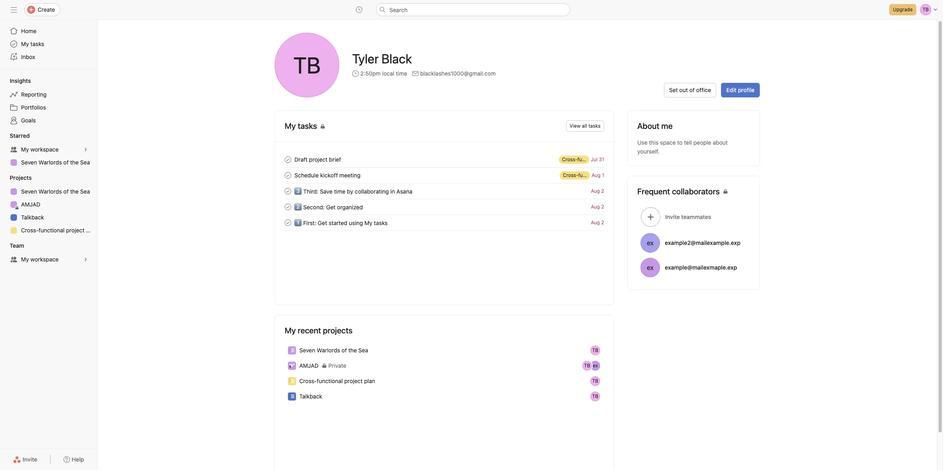 Task type: locate. For each thing, give the bounding box(es) containing it.
1 completed checkbox from the top
[[283, 171, 293, 180]]

2 my workspace link from the top
[[5, 253, 92, 266]]

warlords inside starred element
[[39, 159, 62, 166]]

my tasks
[[21, 40, 44, 47]]

functional down talkback link
[[39, 227, 65, 234]]

Completed checkbox
[[283, 171, 293, 180], [283, 186, 293, 196], [283, 218, 293, 228]]

my workspace down starred
[[21, 146, 59, 153]]

create
[[38, 6, 55, 13]]

list image
[[290, 379, 295, 384], [290, 395, 295, 399]]

seven warlords of the sea up amjad link
[[21, 188, 90, 195]]

my workspace
[[21, 146, 59, 153], [21, 256, 59, 263]]

1
[[602, 172, 605, 178]]

1 horizontal spatial talkback
[[299, 393, 322, 400]]

tyler black
[[352, 51, 412, 66]]

0 vertical spatial cross-functional project plan
[[21, 227, 97, 234]]

0 vertical spatial list image
[[290, 379, 295, 384]]

2 completed image from the top
[[283, 171, 293, 180]]

1 vertical spatial get
[[318, 220, 327, 227]]

cross-functional project plan inside projects element
[[21, 227, 97, 234]]

jul 31
[[591, 157, 605, 163]]

seven right list icon
[[299, 347, 315, 354]]

aug for 1️⃣ first: get started using my tasks
[[591, 220, 600, 226]]

amjad right board image
[[299, 363, 319, 369]]

2 completed checkbox from the top
[[283, 202, 293, 212]]

help
[[72, 456, 84, 463]]

ex
[[647, 239, 654, 247], [647, 264, 654, 271], [593, 363, 598, 369]]

tasks right using at the left top
[[374, 220, 388, 227]]

1 vertical spatial list image
[[290, 395, 295, 399]]

2 vertical spatial warlords
[[317, 347, 340, 354]]

workspace
[[30, 146, 59, 153], [30, 256, 59, 263]]

seven warlords of the sea up projects
[[21, 159, 90, 166]]

0 horizontal spatial functional
[[39, 227, 65, 234]]

sea inside projects element
[[80, 188, 90, 195]]

0 vertical spatial aug 2 button
[[591, 188, 605, 194]]

completed image for 2️⃣
[[283, 202, 293, 212]]

functional inside projects element
[[39, 227, 65, 234]]

1 aug 2 from the top
[[591, 188, 605, 194]]

1 vertical spatial my workspace
[[21, 256, 59, 263]]

inbox link
[[5, 51, 92, 64]]

time
[[396, 70, 407, 77], [334, 188, 346, 195]]

1 my workspace from the top
[[21, 146, 59, 153]]

tasks inside global 'element'
[[30, 40, 44, 47]]

1 vertical spatial tasks
[[589, 123, 601, 129]]

cross-functional project plan down private
[[299, 378, 375, 385]]

0 vertical spatial 2
[[602, 188, 605, 194]]

3 aug 2 button from the top
[[591, 220, 605, 226]]

seven warlords of the sea link up talkback link
[[5, 185, 92, 198]]

1 horizontal spatial time
[[396, 70, 407, 77]]

my workspace link down goals link
[[5, 143, 92, 156]]

2 workspace from the top
[[30, 256, 59, 263]]

0 vertical spatial completed checkbox
[[283, 171, 293, 180]]

cross-functional project plan
[[21, 227, 97, 234], [299, 378, 375, 385]]

1 horizontal spatial cross-functional project plan
[[299, 378, 375, 385]]

0 horizontal spatial cross-
[[21, 227, 39, 234]]

completed checkbox left draft
[[283, 155, 293, 164]]

0 horizontal spatial talkback
[[21, 214, 44, 221]]

0 vertical spatial seven
[[21, 159, 37, 166]]

seven down projects
[[21, 188, 37, 195]]

yourself.
[[638, 148, 660, 155]]

1 vertical spatial seven warlords of the sea
[[21, 188, 90, 195]]

cross-functional project plan down talkback link
[[21, 227, 97, 234]]

my down starred
[[21, 146, 29, 153]]

0 vertical spatial completed checkbox
[[283, 155, 293, 164]]

portfolios
[[21, 104, 46, 111]]

save
[[320, 188, 333, 195]]

frequent collaborators
[[638, 187, 720, 196]]

goals
[[21, 117, 36, 124]]

recent projects
[[298, 326, 353, 335]]

5 completed image from the top
[[283, 218, 293, 228]]

1 vertical spatial warlords
[[39, 188, 62, 195]]

tb for seven warlords of the sea
[[592, 348, 599, 354]]

0 horizontal spatial time
[[334, 188, 346, 195]]

my workspace down team
[[21, 256, 59, 263]]

completed image left draft
[[283, 155, 293, 164]]

my workspace link inside teams element
[[5, 253, 92, 266]]

2 list image from the top
[[290, 395, 295, 399]]

schedule
[[295, 172, 319, 179]]

4 completed image from the top
[[283, 202, 293, 212]]

0 vertical spatial workspace
[[30, 146, 59, 153]]

0 vertical spatial ex
[[647, 239, 654, 247]]

home link
[[5, 25, 92, 38]]

my recent projects
[[285, 326, 353, 335]]

1 vertical spatial time
[[334, 188, 346, 195]]

workspace down goals link
[[30, 146, 59, 153]]

my down team
[[21, 256, 29, 263]]

completed image left 1️⃣
[[283, 218, 293, 228]]

1 vertical spatial amjad
[[299, 363, 319, 369]]

1 see details, my workspace image from the top
[[83, 147, 88, 152]]

2 seven warlords of the sea link from the top
[[5, 185, 92, 198]]

0 vertical spatial amjad
[[21, 201, 40, 208]]

create button
[[24, 3, 60, 16]]

sea inside starred element
[[80, 159, 90, 166]]

completed checkbox for 2️⃣
[[283, 202, 293, 212]]

1 seven warlords of the sea link from the top
[[5, 156, 92, 169]]

kickoff
[[320, 172, 338, 179]]

2 horizontal spatial project
[[344, 378, 363, 385]]

completed image for 1️⃣
[[283, 218, 293, 228]]

1 vertical spatial ex
[[647, 264, 654, 271]]

0 vertical spatial seven warlords of the sea link
[[5, 156, 92, 169]]

ex for example2@mailexample.exp
[[647, 239, 654, 247]]

completed checkbox for 1️⃣
[[283, 218, 293, 228]]

seven warlords of the sea inside starred element
[[21, 159, 90, 166]]

1 my workspace link from the top
[[5, 143, 92, 156]]

seven warlords of the sea
[[21, 159, 90, 166], [21, 188, 90, 195], [299, 347, 368, 354]]

tasks right all
[[589, 123, 601, 129]]

1 completed checkbox from the top
[[283, 155, 293, 164]]

1 aug 2 button from the top
[[591, 188, 605, 194]]

0 vertical spatial tasks
[[30, 40, 44, 47]]

project down private
[[344, 378, 363, 385]]

1 completed image from the top
[[283, 155, 293, 164]]

tb for cross-functional project plan
[[592, 378, 599, 384]]

Completed checkbox
[[283, 155, 293, 164], [283, 202, 293, 212]]

2 completed checkbox from the top
[[283, 186, 293, 196]]

to
[[678, 139, 683, 146]]

tb
[[294, 52, 321, 78], [592, 348, 599, 354], [584, 363, 591, 369], [592, 378, 599, 384], [592, 394, 599, 400]]

0 vertical spatial my workspace
[[21, 146, 59, 153]]

aug 2 for in
[[591, 188, 605, 194]]

amjad up talkback link
[[21, 201, 40, 208]]

completed checkbox left 2️⃣
[[283, 202, 293, 212]]

projects
[[10, 174, 32, 181]]

0 vertical spatial the
[[70, 159, 79, 166]]

about
[[713, 139, 728, 146]]

seven warlords of the sea link
[[5, 156, 92, 169], [5, 185, 92, 198]]

0 vertical spatial talkback
[[21, 214, 44, 221]]

amjad
[[21, 201, 40, 208], [299, 363, 319, 369]]

my inside teams element
[[21, 256, 29, 263]]

0 vertical spatial functional
[[39, 227, 65, 234]]

1 horizontal spatial tasks
[[374, 220, 388, 227]]

3 completed image from the top
[[283, 186, 293, 196]]

get down save
[[326, 204, 336, 211]]

2
[[602, 188, 605, 194], [602, 204, 605, 210], [602, 220, 605, 226]]

tb for talkback
[[592, 394, 599, 400]]

of inside projects element
[[63, 188, 69, 195]]

completed checkbox left 1️⃣
[[283, 218, 293, 228]]

1 vertical spatial cross-functional project plan
[[299, 378, 375, 385]]

0 vertical spatial aug 2
[[591, 188, 605, 194]]

list image for talkback
[[290, 395, 295, 399]]

example@mailexmaple.exp
[[665, 264, 738, 271]]

aug 2 button
[[591, 188, 605, 194], [591, 204, 605, 210], [591, 220, 605, 226]]

1 workspace from the top
[[30, 146, 59, 153]]

cross-
[[21, 227, 39, 234], [299, 378, 317, 385]]

1 vertical spatial cross-
[[299, 378, 317, 385]]

1 vertical spatial my workspace link
[[5, 253, 92, 266]]

list image for cross-functional project plan
[[290, 379, 295, 384]]

warlords inside projects element
[[39, 188, 62, 195]]

2 vertical spatial tasks
[[374, 220, 388, 227]]

0 vertical spatial seven warlords of the sea
[[21, 159, 90, 166]]

see details, my workspace image
[[83, 147, 88, 152], [83, 257, 88, 262]]

seven up projects
[[21, 159, 37, 166]]

workspace down cross-functional project plan link
[[30, 256, 59, 263]]

0 vertical spatial project
[[309, 156, 328, 163]]

private
[[329, 363, 347, 369]]

help button
[[58, 453, 89, 467]]

in
[[391, 188, 395, 195]]

hide sidebar image
[[11, 6, 17, 13]]

1 vertical spatial the
[[70, 188, 79, 195]]

1 vertical spatial 2
[[602, 204, 605, 210]]

0 vertical spatial plan
[[86, 227, 97, 234]]

1 2 from the top
[[602, 188, 605, 194]]

0 horizontal spatial cross-functional project plan
[[21, 227, 97, 234]]

completed checkbox left 3️⃣
[[283, 186, 293, 196]]

of
[[690, 87, 695, 93], [63, 159, 69, 166], [63, 188, 69, 195], [342, 347, 347, 354]]

aug 2 for tasks
[[591, 220, 605, 226]]

1 vertical spatial aug 2 button
[[591, 204, 605, 210]]

0 vertical spatial cross-
[[21, 227, 39, 234]]

aug 1 button
[[592, 172, 605, 178]]

project
[[309, 156, 328, 163], [66, 227, 84, 234], [344, 378, 363, 385]]

2 aug 2 button from the top
[[591, 204, 605, 210]]

completed image left 3️⃣
[[283, 186, 293, 196]]

completed checkbox for draft
[[283, 155, 293, 164]]

aug for 2️⃣ second: get organized
[[591, 204, 600, 210]]

tasks down home
[[30, 40, 44, 47]]

1 horizontal spatial functional
[[317, 378, 343, 385]]

see details, my workspace image inside starred element
[[83, 147, 88, 152]]

invite teammates
[[666, 214, 712, 221]]

completed image
[[283, 155, 293, 164], [283, 171, 293, 180], [283, 186, 293, 196], [283, 202, 293, 212], [283, 218, 293, 228]]

my workspace link
[[5, 143, 92, 156], [5, 253, 92, 266]]

my up inbox
[[21, 40, 29, 47]]

1 vertical spatial seven warlords of the sea link
[[5, 185, 92, 198]]

aug
[[592, 172, 601, 178], [591, 188, 600, 194], [591, 204, 600, 210], [591, 220, 600, 226]]

project left the brief
[[309, 156, 328, 163]]

seven warlords of the sea up private
[[299, 347, 368, 354]]

aug 2
[[591, 188, 605, 194], [591, 204, 605, 210], [591, 220, 605, 226]]

project down talkback link
[[66, 227, 84, 234]]

1 vertical spatial completed checkbox
[[283, 202, 293, 212]]

0 vertical spatial see details, my workspace image
[[83, 147, 88, 152]]

my tasks link
[[5, 38, 92, 51]]

2️⃣
[[295, 204, 302, 211]]

functional down private
[[317, 378, 343, 385]]

workspace inside starred element
[[30, 146, 59, 153]]

2 vertical spatial seven
[[299, 347, 315, 354]]

set out of office
[[669, 87, 711, 93]]

my inside global 'element'
[[21, 40, 29, 47]]

1 vertical spatial project
[[66, 227, 84, 234]]

1 vertical spatial aug 2
[[591, 204, 605, 210]]

global element
[[0, 20, 97, 68]]

3 aug 2 from the top
[[591, 220, 605, 226]]

time right local
[[396, 70, 407, 77]]

2 see details, my workspace image from the top
[[83, 257, 88, 262]]

board image
[[290, 364, 295, 369]]

3 completed checkbox from the top
[[283, 218, 293, 228]]

tasks
[[30, 40, 44, 47], [589, 123, 601, 129], [374, 220, 388, 227]]

0 horizontal spatial plan
[[86, 227, 97, 234]]

insights element
[[0, 74, 97, 129]]

talkback
[[21, 214, 44, 221], [299, 393, 322, 400]]

1 vertical spatial see details, my workspace image
[[83, 257, 88, 262]]

plan
[[86, 227, 97, 234], [364, 378, 375, 385]]

get right first:
[[318, 220, 327, 227]]

2 2 from the top
[[602, 204, 605, 210]]

tell
[[684, 139, 692, 146]]

my workspace link for see details, my workspace icon inside the starred element
[[5, 143, 92, 156]]

ex for example@mailexmaple.exp
[[647, 264, 654, 271]]

2 my workspace from the top
[[21, 256, 59, 263]]

workspace inside teams element
[[30, 256, 59, 263]]

completed image left 2️⃣
[[283, 202, 293, 212]]

1 vertical spatial seven
[[21, 188, 37, 195]]

meeting
[[340, 172, 361, 179]]

1 vertical spatial sea
[[80, 188, 90, 195]]

0 vertical spatial sea
[[80, 159, 90, 166]]

1 vertical spatial completed checkbox
[[283, 186, 293, 196]]

3 2 from the top
[[602, 220, 605, 226]]

schedule kickoff meeting
[[295, 172, 361, 179]]

2 vertical spatial 2
[[602, 220, 605, 226]]

1 vertical spatial functional
[[317, 378, 343, 385]]

seven warlords of the sea link up projects
[[5, 156, 92, 169]]

0 vertical spatial get
[[326, 204, 336, 211]]

completed image left schedule
[[283, 171, 293, 180]]

draft
[[295, 156, 308, 163]]

2 vertical spatial completed checkbox
[[283, 218, 293, 228]]

0 vertical spatial my workspace link
[[5, 143, 92, 156]]

0 horizontal spatial tasks
[[30, 40, 44, 47]]

time left by
[[334, 188, 346, 195]]

3️⃣
[[295, 188, 302, 195]]

get
[[326, 204, 336, 211], [318, 220, 327, 227]]

amjad inside amjad link
[[21, 201, 40, 208]]

2 vertical spatial aug 2 button
[[591, 220, 605, 226]]

2 horizontal spatial tasks
[[589, 123, 601, 129]]

starred element
[[0, 129, 97, 171]]

1 horizontal spatial plan
[[364, 378, 375, 385]]

my
[[21, 40, 29, 47], [21, 146, 29, 153], [365, 220, 373, 227], [21, 256, 29, 263], [285, 326, 296, 335]]

aug 2 button for in
[[591, 188, 605, 194]]

Search tasks, projects, and more text field
[[376, 3, 571, 16]]

completed checkbox left schedule
[[283, 171, 293, 180]]

0 horizontal spatial amjad
[[21, 201, 40, 208]]

1 list image from the top
[[290, 379, 295, 384]]

0 horizontal spatial project
[[66, 227, 84, 234]]

organized
[[337, 204, 363, 211]]

seven inside projects element
[[21, 188, 37, 195]]

0 vertical spatial warlords
[[39, 159, 62, 166]]

seven
[[21, 159, 37, 166], [21, 188, 37, 195], [299, 347, 315, 354]]

view
[[570, 123, 581, 129]]

1 vertical spatial workspace
[[30, 256, 59, 263]]

2 aug 2 from the top
[[591, 204, 605, 210]]

my workspace link down cross-functional project plan link
[[5, 253, 92, 266]]

seven inside starred element
[[21, 159, 37, 166]]

portfolios link
[[5, 101, 92, 114]]

2 vertical spatial aug 2
[[591, 220, 605, 226]]

of inside starred element
[[63, 159, 69, 166]]



Task type: describe. For each thing, give the bounding box(es) containing it.
people
[[694, 139, 712, 146]]

1 horizontal spatial project
[[309, 156, 328, 163]]

brief
[[329, 156, 341, 163]]

2 for tasks
[[602, 220, 605, 226]]

projects button
[[0, 174, 32, 182]]

1 vertical spatial plan
[[364, 378, 375, 385]]

1️⃣
[[295, 220, 302, 227]]

seven warlords of the sea link inside starred element
[[5, 156, 92, 169]]

cross- inside projects element
[[21, 227, 39, 234]]

3️⃣ third: save time by collaborating in asana
[[295, 188, 413, 195]]

get for organized
[[326, 204, 336, 211]]

space
[[660, 139, 676, 146]]

jul 31 button
[[591, 157, 605, 163]]

my inside starred element
[[21, 146, 29, 153]]

reporting
[[21, 91, 47, 98]]

edit
[[727, 87, 737, 93]]

tasks inside button
[[589, 123, 601, 129]]

my right using at the left top
[[365, 220, 373, 227]]

invite button
[[8, 453, 43, 467]]

completed image for schedule
[[283, 171, 293, 180]]

31
[[599, 157, 605, 163]]

teams element
[[0, 239, 97, 268]]

my workspace inside teams element
[[21, 256, 59, 263]]

about me
[[638, 121, 673, 131]]

invite
[[23, 456, 37, 463]]

view all tasks button
[[566, 121, 605, 132]]

1 vertical spatial talkback
[[299, 393, 322, 400]]

2:50pm local time
[[361, 70, 407, 77]]

local
[[382, 70, 395, 77]]

the inside projects element
[[70, 188, 79, 195]]

example2@mailexample.exp
[[665, 239, 741, 246]]

office
[[697, 87, 711, 93]]

set
[[669, 87, 678, 93]]

my workspace inside starred element
[[21, 146, 59, 153]]

upgrade
[[893, 6, 913, 13]]

use this space to tell people about yourself.
[[638, 139, 728, 155]]

my tasks
[[285, 121, 317, 131]]

cross-functional project plan link
[[5, 224, 97, 237]]

insights
[[10, 77, 31, 84]]

goals link
[[5, 114, 92, 127]]

the inside starred element
[[70, 159, 79, 166]]

aug 1
[[592, 172, 605, 178]]

completed checkbox for schedule
[[283, 171, 293, 180]]

2 for in
[[602, 188, 605, 194]]

started
[[329, 220, 347, 227]]

team button
[[0, 242, 24, 250]]

invite teammates button
[[628, 204, 760, 231]]

jul
[[591, 157, 598, 163]]

list image
[[290, 348, 295, 353]]

2 vertical spatial project
[[344, 378, 363, 385]]

this
[[649, 139, 659, 146]]

plan inside cross-functional project plan link
[[86, 227, 97, 234]]

talkback link
[[5, 211, 92, 224]]

completed image for draft
[[283, 155, 293, 164]]

2 vertical spatial the
[[349, 347, 357, 354]]

of inside button
[[690, 87, 695, 93]]

insights button
[[0, 77, 31, 85]]

workspace for see details, my workspace icon inside the starred element
[[30, 146, 59, 153]]

team
[[10, 242, 24, 249]]

aug 2 button for tasks
[[591, 220, 605, 226]]

talkback inside projects element
[[21, 214, 44, 221]]

history image
[[356, 6, 363, 13]]

2 vertical spatial ex
[[593, 363, 598, 369]]

set out of office button
[[664, 83, 717, 98]]

reporting link
[[5, 88, 92, 101]]

1 horizontal spatial cross-
[[299, 378, 317, 385]]

see details, my workspace image inside teams element
[[83, 257, 88, 262]]

blacklashes1000@gmail.com
[[420, 70, 496, 77]]

projects element
[[0, 171, 97, 239]]

upgrade button
[[890, 4, 917, 15]]

1️⃣ first: get started using my tasks
[[295, 220, 388, 227]]

first:
[[303, 220, 316, 227]]

2 vertical spatial seven warlords of the sea
[[299, 347, 368, 354]]

view all tasks
[[570, 123, 601, 129]]

0 vertical spatial time
[[396, 70, 407, 77]]

third:
[[303, 188, 319, 195]]

2:50pm
[[361, 70, 381, 77]]

asana
[[397, 188, 413, 195]]

completed checkbox for 3️⃣
[[283, 186, 293, 196]]

profile
[[738, 87, 755, 93]]

amjad link
[[5, 198, 92, 211]]

aug for 3️⃣ third: save time by collaborating in asana
[[591, 188, 600, 194]]

starred
[[10, 132, 30, 139]]

get for started
[[318, 220, 327, 227]]

workspace for see details, my workspace icon inside the teams element
[[30, 256, 59, 263]]

my up list icon
[[285, 326, 296, 335]]

second:
[[303, 204, 325, 211]]

collaborating
[[355, 188, 389, 195]]

seven warlords of the sea inside projects element
[[21, 188, 90, 195]]

2 vertical spatial sea
[[359, 347, 368, 354]]

using
[[349, 220, 363, 227]]

all
[[582, 123, 587, 129]]

1 horizontal spatial amjad
[[299, 363, 319, 369]]

edit profile
[[727, 87, 755, 93]]

blacklashes1000@gmail.com link
[[420, 69, 496, 78]]

edit profile button
[[722, 83, 760, 98]]

by
[[347, 188, 353, 195]]

out
[[680, 87, 688, 93]]

draft project brief
[[295, 156, 341, 163]]

home
[[21, 28, 37, 34]]

starred button
[[0, 132, 30, 140]]

my workspace link for see details, my workspace icon inside the teams element
[[5, 253, 92, 266]]

use
[[638, 139, 648, 146]]

inbox
[[21, 53, 35, 60]]

2️⃣ second: get organized
[[295, 204, 363, 211]]

completed image for 3️⃣
[[283, 186, 293, 196]]



Task type: vqa. For each thing, say whether or not it's contained in the screenshot.
the new project or portfolio icon
no



